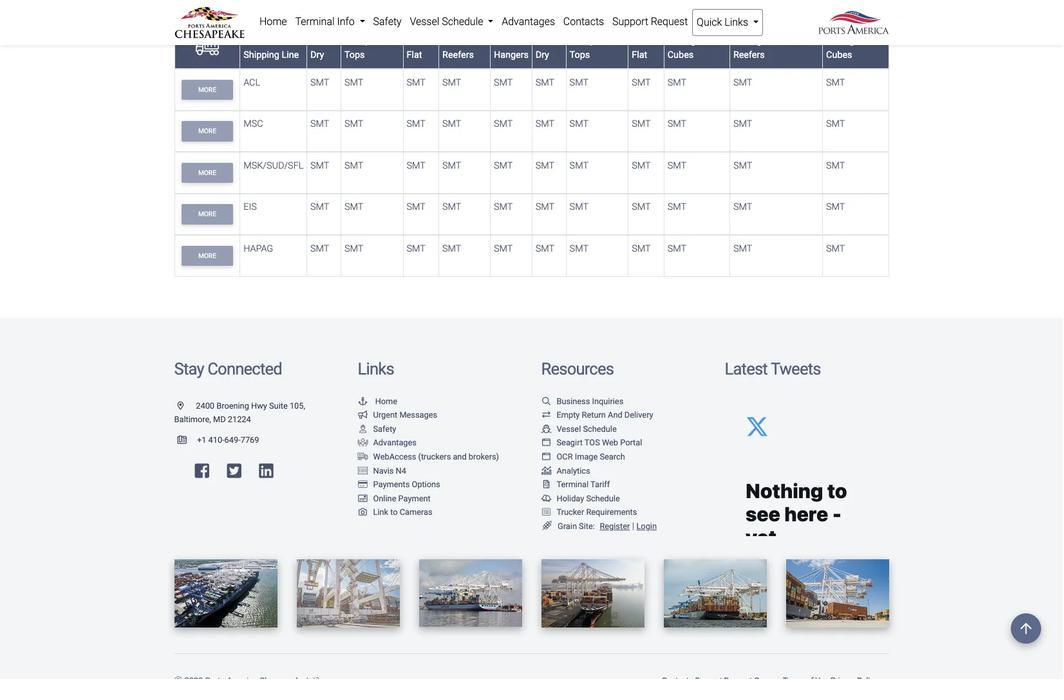 Task type: vqa. For each thing, say whether or not it's contained in the screenshot.
ports to the bottom
no



Task type: locate. For each thing, give the bounding box(es) containing it.
1 horizontal spatial high
[[748, 36, 767, 47]]

map marker alt image
[[177, 402, 194, 410]]

20' down info
[[345, 36, 357, 47]]

40'
[[536, 36, 548, 47], [570, 36, 582, 47], [632, 36, 644, 47], [668, 36, 680, 47], [734, 36, 746, 47]]

msc
[[244, 119, 263, 130]]

options
[[412, 480, 440, 490]]

40' open tops
[[570, 36, 606, 61]]

high left cube
[[748, 36, 767, 47]]

vessel schedule link
[[406, 9, 498, 35], [541, 424, 617, 434]]

links inside "link"
[[725, 16, 748, 28]]

holiday
[[557, 494, 584, 504]]

20' for 20' dry
[[310, 36, 322, 47]]

1 horizontal spatial dry
[[536, 50, 549, 61]]

1 horizontal spatial vessel schedule link
[[541, 424, 617, 434]]

facebook square image
[[195, 463, 209, 480]]

terminal
[[295, 15, 335, 28], [557, 480, 589, 490]]

0 vertical spatial home link
[[255, 9, 291, 35]]

credit card image
[[358, 481, 368, 489]]

20' inside 20' open tops
[[345, 36, 357, 47]]

home up urgent
[[375, 396, 397, 406]]

user hard hat image
[[358, 426, 368, 434]]

40' high cube reefers
[[734, 36, 791, 61]]

1 horizontal spatial vessel
[[557, 424, 581, 434]]

open inside 40' open tops
[[584, 36, 606, 47]]

2 horizontal spatial high
[[841, 36, 860, 47]]

0 horizontal spatial home
[[259, 15, 287, 28]]

1 vertical spatial home
[[375, 396, 397, 406]]

suite
[[269, 401, 288, 411]]

empty return and delivery
[[557, 410, 654, 420]]

0 vertical spatial safety
[[373, 15, 402, 28]]

20' open tops
[[345, 36, 380, 61]]

empty
[[557, 410, 580, 420]]

40' down quick links
[[734, 36, 746, 47]]

cubes inside the 40' high cubes
[[668, 50, 694, 61]]

dry right hangers on the top of the page
[[536, 50, 549, 61]]

3 high from the left
[[841, 36, 860, 47]]

0 vertical spatial advantages link
[[498, 9, 559, 35]]

reefers down quick links "link"
[[734, 50, 765, 61]]

business inquiries link
[[541, 396, 624, 406]]

2 40' from the left
[[570, 36, 582, 47]]

1 horizontal spatial terminal
[[557, 480, 589, 490]]

bells image
[[541, 495, 552, 503]]

quick links
[[697, 16, 751, 28]]

schedule up seagirt tos web portal
[[583, 424, 617, 434]]

advantages
[[502, 15, 555, 28], [373, 438, 417, 448]]

schedule down tariff
[[586, 494, 620, 504]]

20' inside 20' reefers
[[443, 36, 455, 47]]

high inside the 40' high cubes
[[682, 36, 701, 47]]

tops for 20'
[[345, 50, 365, 61]]

0 horizontal spatial open
[[359, 36, 380, 47]]

0 horizontal spatial home link
[[255, 9, 291, 35]]

1 tops from the left
[[345, 50, 365, 61]]

40' inside 40' high cube reefers
[[734, 36, 746, 47]]

schedule for ship image
[[583, 424, 617, 434]]

1 40' from the left
[[536, 36, 548, 47]]

20' for 20' open tops
[[345, 36, 357, 47]]

20' left 20' reefers
[[407, 36, 419, 47]]

20' down terminal info
[[310, 36, 322, 47]]

seagirt tos web portal link
[[541, 438, 642, 448]]

tops for 40'
[[570, 50, 590, 61]]

40' for 40' high cubes
[[668, 36, 680, 47]]

open inside 20' open tops
[[359, 36, 380, 47]]

safety link up 20' open tops
[[369, 9, 406, 35]]

1 horizontal spatial reefers
[[734, 50, 765, 61]]

truck container image
[[358, 453, 368, 462]]

vessel schedule
[[410, 15, 486, 28], [557, 424, 617, 434]]

0 horizontal spatial terminal
[[295, 15, 335, 28]]

0 horizontal spatial advantages link
[[358, 438, 417, 448]]

phone office image
[[177, 437, 197, 445]]

to
[[390, 508, 398, 517]]

0 vertical spatial safety link
[[369, 9, 406, 35]]

1 high from the left
[[682, 36, 701, 47]]

tops
[[345, 50, 365, 61], [570, 50, 590, 61]]

cubes down 45'
[[826, 50, 852, 61]]

1 open from the left
[[359, 36, 380, 47]]

tops inside 20' open tops
[[345, 50, 365, 61]]

2 reefers from the left
[[734, 50, 765, 61]]

40' inside '40' flat'
[[632, 36, 644, 47]]

return
[[582, 410, 606, 420]]

1 flat from the left
[[407, 50, 422, 61]]

0 horizontal spatial dry
[[310, 50, 324, 61]]

vessel schedule up 20' reefers
[[410, 15, 486, 28]]

terminal up 20' dry
[[295, 15, 335, 28]]

payment
[[398, 494, 431, 504]]

0 vertical spatial vessel
[[410, 15, 439, 28]]

1 horizontal spatial open
[[584, 36, 606, 47]]

open down terminal info link
[[359, 36, 380, 47]]

stay
[[174, 359, 204, 379]]

hand receiving image
[[358, 439, 368, 448]]

advantages link
[[498, 9, 559, 35], [358, 438, 417, 448]]

0 horizontal spatial cubes
[[668, 50, 694, 61]]

0 horizontal spatial high
[[682, 36, 701, 47]]

2 flat from the left
[[632, 50, 647, 61]]

1 vertical spatial terminal
[[557, 480, 589, 490]]

2 open from the left
[[584, 36, 606, 47]]

40' down support
[[632, 36, 644, 47]]

payments
[[373, 480, 410, 490]]

40' dry
[[536, 36, 549, 61]]

go to top image
[[1011, 614, 1041, 644]]

home link
[[255, 9, 291, 35], [358, 396, 397, 406]]

ocr image search
[[557, 452, 625, 462]]

advantages up 40' dry
[[502, 15, 555, 28]]

20' right 20' flat
[[443, 36, 455, 47]]

cubes inside 45' high cubes
[[826, 50, 852, 61]]

advantages link up 40' dry
[[498, 9, 559, 35]]

home link up urgent
[[358, 396, 397, 406]]

terminal info link
[[291, 9, 369, 35]]

open down contacts link
[[584, 36, 606, 47]]

grain
[[558, 522, 577, 531]]

0 vertical spatial links
[[725, 16, 748, 28]]

online
[[373, 494, 396, 504]]

high inside 45' high cubes
[[841, 36, 860, 47]]

browser image
[[541, 453, 552, 462]]

2400 broening hwy suite 105, baltimore, md 21224
[[174, 401, 305, 425]]

3 40' from the left
[[632, 36, 644, 47]]

terminal for terminal info
[[295, 15, 335, 28]]

safety link for terminal info link
[[369, 9, 406, 35]]

high inside 40' high cube reefers
[[748, 36, 767, 47]]

high right 45'
[[841, 36, 860, 47]]

tops down contacts link
[[570, 50, 590, 61]]

2 20' from the left
[[345, 36, 357, 47]]

2 cubes from the left
[[826, 50, 852, 61]]

40' down request
[[668, 36, 680, 47]]

1 vertical spatial vessel schedule link
[[541, 424, 617, 434]]

1 vertical spatial vessel
[[557, 424, 581, 434]]

0 horizontal spatial tops
[[345, 50, 365, 61]]

1 vertical spatial home link
[[358, 396, 397, 406]]

urgent
[[373, 410, 398, 420]]

links up the anchor image
[[358, 359, 394, 379]]

45' high cubes
[[826, 36, 860, 61]]

40' left 40' open tops
[[536, 36, 548, 47]]

dry right line
[[310, 50, 324, 61]]

1 vertical spatial safety
[[373, 424, 396, 434]]

image
[[575, 452, 598, 462]]

410-
[[208, 435, 225, 445]]

reefers right 20' flat
[[443, 50, 474, 61]]

1 horizontal spatial cubes
[[826, 50, 852, 61]]

cubes for 45'
[[826, 50, 852, 61]]

advantages link up webaccess
[[358, 438, 417, 448]]

0 vertical spatial vessel schedule link
[[406, 9, 498, 35]]

reefers inside 40' high cube reefers
[[734, 50, 765, 61]]

tops inside 40' open tops
[[570, 50, 590, 61]]

3 20' from the left
[[407, 36, 419, 47]]

1 horizontal spatial advantages link
[[498, 9, 559, 35]]

40' inside the 40' high cubes
[[668, 36, 680, 47]]

online payment
[[373, 494, 431, 504]]

1 horizontal spatial tops
[[570, 50, 590, 61]]

terminal tariff link
[[541, 480, 610, 490]]

advantages up webaccess
[[373, 438, 417, 448]]

links right quick
[[725, 16, 748, 28]]

vessel schedule up seagirt tos web portal link
[[557, 424, 617, 434]]

home link up shipping line in the top of the page
[[255, 9, 291, 35]]

schedule
[[442, 15, 483, 28], [583, 424, 617, 434], [586, 494, 620, 504]]

vessel
[[410, 15, 439, 28], [557, 424, 581, 434]]

0 horizontal spatial links
[[358, 359, 394, 379]]

1 20' from the left
[[310, 36, 322, 47]]

home up shipping line in the top of the page
[[259, 15, 287, 28]]

vessel down empty
[[557, 424, 581, 434]]

high down quick
[[682, 36, 701, 47]]

2 high from the left
[[748, 36, 767, 47]]

exchange image
[[541, 412, 552, 420]]

cubes down request
[[668, 50, 694, 61]]

1 horizontal spatial advantages
[[502, 15, 555, 28]]

649-
[[225, 435, 241, 445]]

1 horizontal spatial home link
[[358, 396, 397, 406]]

2 dry from the left
[[536, 50, 549, 61]]

0 vertical spatial vessel schedule
[[410, 15, 486, 28]]

terminal for terminal tariff
[[557, 480, 589, 490]]

dry for 20' dry
[[310, 50, 324, 61]]

dry for 40' dry
[[536, 50, 549, 61]]

20' inside 20' dry
[[310, 36, 322, 47]]

0 horizontal spatial advantages
[[373, 438, 417, 448]]

vessel schedule link up 20' reefers
[[406, 9, 498, 35]]

40' inside 40' open tops
[[570, 36, 582, 47]]

high
[[682, 36, 701, 47], [748, 36, 767, 47], [841, 36, 860, 47]]

tops down info
[[345, 50, 365, 61]]

flat down support
[[632, 50, 647, 61]]

flat left 20' reefers
[[407, 50, 422, 61]]

business
[[557, 396, 590, 406]]

seagirt tos web portal
[[557, 438, 642, 448]]

5 40' from the left
[[734, 36, 746, 47]]

0 vertical spatial advantages
[[502, 15, 555, 28]]

40' inside 40' dry
[[536, 36, 548, 47]]

web
[[602, 438, 618, 448]]

1 horizontal spatial flat
[[632, 50, 647, 61]]

terminal down analytics
[[557, 480, 589, 490]]

safety up 20' open tops
[[373, 15, 402, 28]]

schedule up 20' reefers
[[442, 15, 483, 28]]

cubes
[[668, 50, 694, 61], [826, 50, 852, 61]]

line
[[282, 50, 299, 61]]

camera image
[[358, 509, 368, 517]]

0 horizontal spatial vessel
[[410, 15, 439, 28]]

0 horizontal spatial flat
[[407, 50, 422, 61]]

40' down contacts link
[[570, 36, 582, 47]]

1 vertical spatial safety link
[[358, 424, 396, 434]]

1 dry from the left
[[310, 50, 324, 61]]

0 vertical spatial terminal
[[295, 15, 335, 28]]

vessel schedule link up "seagirt"
[[541, 424, 617, 434]]

high for 45' high cubes
[[841, 36, 860, 47]]

4 20' from the left
[[443, 36, 455, 47]]

reefers
[[443, 50, 474, 61], [734, 50, 765, 61]]

1 cubes from the left
[[668, 50, 694, 61]]

smt
[[310, 77, 329, 88], [345, 77, 363, 88], [407, 77, 426, 88], [443, 77, 461, 88], [494, 77, 513, 88], [536, 77, 555, 88], [570, 77, 589, 88], [632, 77, 651, 88], [668, 77, 687, 88], [734, 77, 752, 88], [826, 77, 845, 88], [310, 119, 329, 130], [345, 119, 363, 130], [407, 119, 426, 130], [443, 119, 461, 130], [494, 119, 513, 130], [536, 119, 555, 130], [570, 119, 589, 130], [632, 119, 651, 130], [668, 119, 687, 130], [734, 119, 752, 130], [826, 119, 845, 130], [310, 160, 329, 171], [345, 160, 363, 171], [407, 160, 426, 171], [443, 160, 461, 171], [494, 160, 513, 171], [536, 160, 555, 171], [570, 160, 589, 171], [632, 160, 651, 171], [668, 160, 687, 171], [734, 160, 752, 171], [826, 160, 845, 171], [310, 202, 329, 213], [345, 202, 363, 213], [407, 202, 426, 213], [443, 202, 461, 213], [494, 202, 513, 213], [536, 202, 555, 213], [570, 202, 589, 213], [632, 202, 651, 213], [668, 202, 687, 213], [734, 202, 752, 213], [826, 202, 845, 213], [310, 243, 329, 254], [345, 243, 363, 254], [407, 243, 426, 254], [443, 243, 461, 254], [494, 243, 513, 254], [536, 243, 555, 254], [570, 243, 589, 254], [632, 243, 651, 254], [668, 243, 687, 254], [734, 243, 752, 254], [826, 243, 845, 254]]

baltimore,
[[174, 415, 211, 425]]

1 vertical spatial vessel schedule
[[557, 424, 617, 434]]

vessel up 20' flat
[[410, 15, 439, 28]]

0 horizontal spatial reefers
[[443, 50, 474, 61]]

cameras
[[400, 508, 433, 517]]

quick links link
[[692, 9, 763, 36]]

2 tops from the left
[[570, 50, 590, 61]]

safety link down urgent
[[358, 424, 396, 434]]

high for 40' high cubes
[[682, 36, 701, 47]]

4 40' from the left
[[668, 36, 680, 47]]

1 vertical spatial links
[[358, 359, 394, 379]]

1 vertical spatial schedule
[[583, 424, 617, 434]]

1 horizontal spatial links
[[725, 16, 748, 28]]

2 vertical spatial schedule
[[586, 494, 620, 504]]

anchor image
[[358, 398, 368, 406]]

links
[[725, 16, 748, 28], [358, 359, 394, 379]]

and
[[453, 452, 467, 462]]

safety down urgent
[[373, 424, 396, 434]]

advantages inside advantages link
[[502, 15, 555, 28]]

inquiries
[[592, 396, 624, 406]]

20' inside 20' flat
[[407, 36, 419, 47]]

webaccess (truckers and brokers) link
[[358, 452, 499, 462]]

flat
[[407, 50, 422, 61], [632, 50, 647, 61]]

45'
[[826, 36, 838, 47]]

shipping line
[[244, 50, 299, 61]]



Task type: describe. For each thing, give the bounding box(es) containing it.
quick
[[697, 16, 722, 28]]

webaccess (truckers and brokers)
[[373, 452, 499, 462]]

seagirt
[[557, 438, 583, 448]]

|
[[632, 521, 634, 532]]

copyright image
[[174, 678, 182, 680]]

1 reefers from the left
[[443, 50, 474, 61]]

terminal tariff
[[557, 480, 610, 490]]

tweets
[[771, 359, 821, 379]]

stay connected
[[174, 359, 282, 379]]

site:
[[579, 522, 595, 531]]

payments options
[[373, 480, 440, 490]]

navis n4 link
[[358, 466, 406, 476]]

empty return and delivery link
[[541, 410, 654, 420]]

(truckers
[[418, 452, 451, 462]]

urgent messages
[[373, 410, 437, 420]]

+1 410-649-7769
[[197, 435, 259, 445]]

2400 broening hwy suite 105, baltimore, md 21224 link
[[174, 401, 305, 425]]

analytics image
[[541, 467, 552, 476]]

0 vertical spatial schedule
[[442, 15, 483, 28]]

open for 40' open tops
[[584, 36, 606, 47]]

holiday schedule link
[[541, 494, 620, 504]]

trucker requirements link
[[541, 508, 637, 517]]

flat for 40' flat
[[632, 50, 647, 61]]

request
[[651, 15, 688, 28]]

safety link for urgent messages link
[[358, 424, 396, 434]]

container storage image
[[358, 467, 368, 476]]

connected
[[208, 359, 282, 379]]

1 horizontal spatial home
[[375, 396, 397, 406]]

20' for 20' reefers
[[443, 36, 455, 47]]

info
[[337, 15, 355, 28]]

resources
[[541, 359, 614, 379]]

navis n4
[[373, 466, 406, 476]]

twitter square image
[[227, 463, 241, 480]]

0 horizontal spatial vessel schedule link
[[406, 9, 498, 35]]

file invoice image
[[541, 481, 552, 489]]

holiday schedule
[[557, 494, 620, 504]]

business inquiries
[[557, 396, 624, 406]]

credit card front image
[[358, 495, 368, 503]]

home link for urgent messages link
[[358, 396, 397, 406]]

urgent messages link
[[358, 410, 437, 420]]

analytics link
[[541, 466, 590, 476]]

link
[[373, 508, 388, 517]]

sign in image
[[311, 678, 319, 680]]

login
[[637, 522, 657, 531]]

tariff
[[591, 480, 610, 490]]

brokers)
[[469, 452, 499, 462]]

1 safety from the top
[[373, 15, 402, 28]]

hwy
[[251, 401, 267, 411]]

support request
[[612, 15, 688, 28]]

link to cameras
[[373, 508, 433, 517]]

wheat image
[[541, 522, 553, 531]]

1 vertical spatial advantages
[[373, 438, 417, 448]]

analytics
[[557, 466, 590, 476]]

ocr
[[557, 452, 573, 462]]

register link
[[597, 522, 630, 531]]

grain site: register | login
[[558, 521, 657, 532]]

online payment link
[[358, 494, 431, 504]]

tos
[[585, 438, 600, 448]]

search
[[600, 452, 625, 462]]

messages
[[400, 410, 437, 420]]

40' high cubes
[[668, 36, 701, 61]]

payments options link
[[358, 480, 440, 490]]

40' for 40' flat
[[632, 36, 644, 47]]

link to cameras link
[[358, 508, 433, 517]]

high for 40' high cube reefers
[[748, 36, 767, 47]]

40' for 40' high cube reefers
[[734, 36, 746, 47]]

+1
[[197, 435, 206, 445]]

register
[[600, 522, 630, 531]]

1 horizontal spatial vessel schedule
[[557, 424, 617, 434]]

contacts
[[563, 15, 604, 28]]

1 vertical spatial advantages link
[[358, 438, 417, 448]]

acl
[[244, 77, 260, 88]]

40' for 40' dry
[[536, 36, 548, 47]]

latest
[[725, 359, 768, 379]]

cubes for 40'
[[668, 50, 694, 61]]

2400
[[196, 401, 214, 411]]

webaccess
[[373, 452, 416, 462]]

terminal info
[[295, 15, 357, 28]]

hangers
[[494, 50, 529, 61]]

+1 410-649-7769 link
[[174, 435, 259, 445]]

20' reefers
[[443, 36, 474, 61]]

20' for 20' flat
[[407, 36, 419, 47]]

ship image
[[541, 426, 552, 434]]

delivery
[[625, 410, 654, 420]]

trucker requirements
[[557, 508, 637, 517]]

2 safety from the top
[[373, 424, 396, 434]]

list alt image
[[541, 509, 552, 517]]

linkedin image
[[259, 463, 274, 480]]

search image
[[541, 398, 552, 406]]

flat for 20' flat
[[407, 50, 422, 61]]

0 vertical spatial home
[[259, 15, 287, 28]]

40' for 40' open tops
[[570, 36, 582, 47]]

20' dry
[[310, 36, 324, 61]]

7769
[[241, 435, 259, 445]]

20' flat
[[407, 36, 422, 61]]

open for 20' open tops
[[359, 36, 380, 47]]

home link for terminal info link
[[255, 9, 291, 35]]

21224
[[228, 415, 251, 425]]

hapag
[[244, 243, 273, 254]]

requirements
[[586, 508, 637, 517]]

msk/sud/sfl
[[244, 160, 304, 171]]

0 horizontal spatial vessel schedule
[[410, 15, 486, 28]]

support
[[612, 15, 648, 28]]

eis
[[244, 202, 257, 213]]

and
[[608, 410, 623, 420]]

broening
[[217, 401, 249, 411]]

browser image
[[541, 439, 552, 448]]

40' flat
[[632, 36, 647, 61]]

bullhorn image
[[358, 412, 368, 420]]

trucker
[[557, 508, 584, 517]]

login link
[[637, 522, 657, 531]]

schedule for bells "icon"
[[586, 494, 620, 504]]

cube
[[769, 36, 791, 47]]



